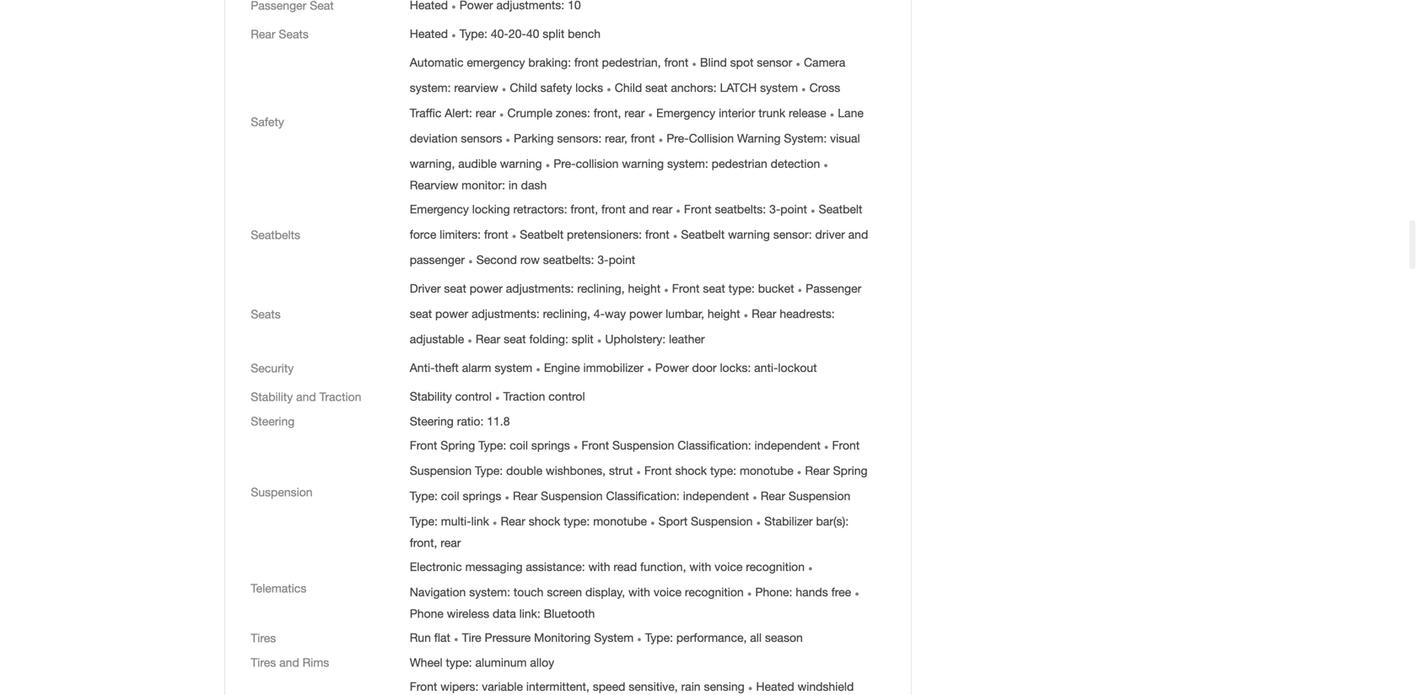 Task type: vqa. For each thing, say whether or not it's contained in the screenshot.


Task type: describe. For each thing, give the bounding box(es) containing it.
· up 11.8
[[495, 386, 500, 407]]

locks
[[575, 81, 603, 95]]

classification: inside front spring type: coil springs · front suspension classification: independent ·
[[678, 438, 751, 452]]

· left rear headrests:
[[744, 304, 749, 325]]

, inside · rear shock type: monotube · sport suspension · stabilizer bar(s): front , rear
[[434, 536, 437, 549]]

engine
[[544, 361, 580, 375]]

suspension inside · rear shock type: monotube · sport suspension · stabilizer bar(s): front , rear
[[691, 514, 753, 528]]

independent inside front spring type: coil springs · front suspension classification: independent ·
[[755, 438, 821, 452]]

suspension inside front spring type: coil springs · front suspension classification: independent ·
[[612, 438, 674, 452]]

release
[[789, 106, 826, 120]]

spot
[[730, 55, 754, 69]]

seat inside "· rear seat folding: split · upholstery: leather"
[[504, 332, 526, 346]]

2 horizontal spatial power
[[629, 307, 662, 321]]

· up automatic
[[451, 23, 456, 45]]

rear inside emergency locking retractors: front , front and rear · front seatbelts: 3-point ·
[[652, 202, 673, 216]]

bench
[[568, 27, 601, 41]]

type: for front suspension type:
[[475, 464, 503, 478]]

steering for steering ratio: 11.8
[[410, 414, 454, 428]]

link
[[471, 514, 489, 528]]

rear inside · rear shock type: monotube · sport suspension · stabilizer bar(s): front , rear
[[501, 514, 525, 528]]

warning inside · pre-collision warning system: pedestrian detection · rearview monitor: in dash
[[622, 157, 664, 170]]

front up "locks"
[[574, 55, 599, 69]]

double
[[506, 464, 543, 478]]

stability for ·
[[410, 389, 452, 403]]

· left lane
[[830, 103, 835, 124]]

warning for audible warning
[[500, 157, 542, 170]]

emergency locking retractors: front , front and rear · front seatbelts: 3-point ·
[[410, 199, 816, 220]]

· second row seatbelts: 3-point
[[468, 250, 635, 271]]

pretensioners:
[[567, 227, 642, 241]]

· right bucket
[[798, 278, 803, 299]]

· right free
[[855, 582, 860, 603]]

touch
[[514, 585, 544, 599]]

zones:
[[556, 106, 590, 120]]

, left speed
[[586, 680, 590, 693]]

· pre-collision warning system: pedestrian detection · rearview monitor: in dash
[[410, 153, 828, 192]]

1 horizontal spatial with
[[629, 585, 650, 599]]

, left "strut" at the bottom
[[602, 464, 606, 478]]

function
[[640, 560, 683, 574]]

system: inside camera system:
[[410, 81, 451, 95]]

all
[[750, 631, 762, 645]]

hands
[[796, 585, 828, 599]]

leather
[[669, 332, 705, 346]]

double wishbones , strut
[[506, 464, 633, 478]]

type: inside the driver seat power adjustments: reclining , height · front seat type: bucket ·
[[729, 281, 755, 295]]

40-
[[491, 27, 509, 41]]

front up wishbones
[[582, 438, 609, 452]]

front suspension type:
[[410, 438, 860, 478]]

seatbelt inside the "· seatbelt pretensioners: front ·"
[[520, 227, 564, 241]]

display
[[585, 585, 622, 599]]

cross traffic alert:
[[410, 81, 840, 120]]

locking
[[472, 202, 510, 216]]

wheel type: aluminum alloy
[[410, 655, 554, 669]]

driver seat power adjustments: reclining , height · front seat type: bucket ·
[[410, 278, 803, 299]]

screen
[[547, 585, 582, 599]]

system inside · child safety locks · child seat anchors: latch system ·
[[760, 81, 798, 95]]

security
[[251, 361, 294, 375]]

· left blind
[[692, 52, 697, 73]]

front spring type: coil springs · front suspension classification: independent ·
[[410, 435, 829, 456]]

· left second at the top of the page
[[468, 250, 473, 271]]

pre-collision warning system:
[[667, 131, 830, 145]]

season
[[765, 631, 803, 645]]

, down read
[[622, 585, 625, 599]]

crumple
[[507, 106, 553, 120]]

0 horizontal spatial recognition
[[685, 585, 744, 599]]

phone
[[410, 606, 444, 620]]

coil springs
[[441, 489, 501, 503]]

· up "driver"
[[811, 199, 816, 220]]

· left stabilizer
[[756, 511, 761, 532]]

and inside emergency locking retractors: front , front and rear · front seatbelts: 3-point ·
[[629, 202, 649, 216]]

front inside · front shock type: monotube ·
[[644, 464, 672, 478]]

monotube for · front shock type: monotube ·
[[740, 464, 794, 478]]

· down emergency locking retractors: front , front and rear · front seatbelts: 3-point ·
[[673, 224, 678, 245]]

sport
[[659, 514, 688, 528]]

rear inside "· rear seat folding: split · upholstery: leather"
[[476, 332, 500, 346]]

pedestrian inside automatic emergency braking: front pedestrian , front · blind spot sensor ·
[[602, 55, 658, 69]]

multi-link
[[441, 514, 489, 528]]

and for passenger
[[848, 227, 868, 241]]

read
[[614, 560, 637, 574]]

reclining , 4-way power lumbar , height
[[543, 307, 740, 321]]

· up driver and passenger on the top of page
[[676, 199, 681, 220]]

front wipers: variable intermittent , speed sensitive , rain sensing
[[410, 680, 745, 693]]

folding:
[[529, 332, 568, 346]]

2 control from the left
[[549, 389, 585, 403]]

monotube for · rear shock type: monotube · sport suspension · stabilizer bar(s): front , rear
[[593, 514, 647, 528]]

front inside · rear shock type: monotube · sport suspension · stabilizer bar(s): front , rear
[[410, 536, 434, 549]]

front inside the driver seat power adjustments: reclining , height · front seat type: bucket ·
[[672, 281, 700, 295]]

lane
[[838, 106, 864, 120]]

2 child from the left
[[615, 81, 642, 95]]

theft
[[435, 361, 459, 375]]

· left sport
[[650, 511, 655, 532]]

· up wishbones
[[573, 435, 578, 456]]

force
[[410, 227, 436, 241]]

latch
[[720, 81, 757, 95]]

· down · child safety locks · child seat anchors: latch system ·
[[648, 103, 653, 124]]

alloy
[[530, 655, 554, 669]]

· right detection at the top right of page
[[824, 153, 828, 174]]

· up the lumbar
[[664, 278, 669, 299]]

· down · crumple zones: front , rear · emergency interior trunk release · at the top of the page
[[658, 128, 663, 149]]

· up stabilizer
[[797, 460, 802, 482]]

adjustments: for passenger seat power adjustments:
[[472, 307, 540, 321]]

tires and rims
[[251, 655, 329, 669]]

seatbelt force limiters:
[[410, 202, 863, 241]]

· left phone:
[[747, 582, 752, 603]]

lumbar
[[666, 307, 702, 321]]

run
[[410, 631, 431, 645]]

· right the link
[[492, 511, 497, 532]]

0 vertical spatial voice
[[715, 560, 743, 574]]

1 vertical spatial reclining
[[543, 307, 587, 321]]

parking
[[514, 131, 554, 145]]

sensor
[[757, 55, 792, 69]]

system: inside · pre-collision warning system: pedestrian detection · rearview monitor: in dash
[[667, 157, 708, 170]]

front down the steering ratio: 11.8
[[410, 438, 437, 452]]

type: for rear suspension type:
[[410, 514, 438, 528]]

steering for steering
[[251, 414, 295, 428]]

, left 4-
[[587, 307, 590, 321]]

strut
[[609, 464, 633, 478]]

· left cross
[[801, 77, 806, 99]]

front inside front suspension type:
[[832, 438, 860, 452]]

door
[[692, 361, 717, 375]]

0 horizontal spatial with
[[588, 560, 610, 574]]

· right "locks"
[[607, 77, 611, 99]]

anchors:
[[671, 81, 717, 95]]

link:
[[519, 606, 541, 620]]

anti-theft alarm system · engine immobilizer · power door locks: anti-lockout
[[410, 358, 817, 379]]

electronic messaging assistance: with read function , with voice recognition · navigation system: touch screen display , with voice recognition · phone: hands free · phone wireless data link: bluetooth
[[410, 557, 860, 620]]

emergency
[[467, 55, 525, 69]]

shock for · front shock type: monotube ·
[[675, 464, 707, 478]]

· right flat
[[454, 628, 459, 649]]

front up the anchors: at the top
[[664, 55, 689, 69]]

3- inside · second row seatbelts: 3-point
[[598, 253, 609, 267]]

traffic
[[410, 106, 442, 120]]

1 vertical spatial voice
[[654, 585, 682, 599]]

blind
[[700, 55, 727, 69]]

seat inside · child safety locks · child seat anchors: latch system ·
[[645, 81, 668, 95]]

height inside the driver seat power adjustments: reclining , height · front seat type: bucket ·
[[628, 281, 661, 295]]

· rear suspension classification: independent ·
[[505, 486, 757, 507]]

sensors
[[461, 131, 502, 145]]

1 child from the left
[[510, 81, 537, 95]]

rear inside · parking sensors: rear , front ·
[[605, 131, 625, 145]]

point inside emergency locking retractors: front , front and rear · front seatbelts: 3-point ·
[[781, 202, 807, 216]]

heated for windshield
[[756, 680, 794, 693]]

power for passenger seat power adjustments:
[[435, 307, 468, 321]]

· rear seat folding: split · upholstery: leather
[[468, 329, 705, 350]]

telematics
[[251, 581, 307, 595]]

braking:
[[528, 55, 571, 69]]

, left the rain
[[675, 680, 678, 693]]

front inside · parking sensors: rear , front ·
[[631, 131, 655, 145]]

passenger
[[806, 281, 862, 295]]

monitor:
[[462, 178, 505, 192]]

power for driver seat power adjustments: reclining , height · front seat type: bucket ·
[[470, 281, 503, 295]]

ratio:
[[457, 414, 484, 428]]

· down double
[[505, 486, 510, 507]]

warning
[[737, 131, 781, 145]]

, up rearview
[[452, 157, 458, 170]]

, inside emergency locking retractors: front , front and rear · front seatbelts: 3-point ·
[[595, 202, 598, 216]]

, up leather
[[702, 307, 704, 321]]

· up dash
[[545, 153, 550, 174]]

variable
[[482, 680, 523, 693]]

20-
[[509, 27, 526, 41]]

seatbelts: inside emergency locking retractors: front , front and rear · front seatbelts: 3-point ·
[[715, 202, 766, 216]]

2 horizontal spatial with
[[690, 560, 711, 574]]

driver
[[410, 281, 441, 295]]

0 horizontal spatial coil
[[441, 489, 459, 503]]

emergency inside · crumple zones: front , rear · emergency interior trunk release ·
[[656, 106, 716, 120]]

front up the "· seatbelt pretensioners: front ·"
[[571, 202, 595, 216]]

heated windshield
[[410, 680, 854, 695]]

warning for visual warning
[[410, 157, 452, 170]]

and for traction
[[296, 390, 316, 404]]

seat right driver at the top of the page
[[444, 281, 466, 295]]

stability for traction
[[251, 390, 293, 404]]

3- inside emergency locking retractors: front , front and rear · front seatbelts: 3-point ·
[[769, 202, 781, 216]]

front up second at the top of the page
[[484, 227, 508, 241]]

2 traction from the left
[[319, 390, 361, 404]]

anti-
[[754, 361, 778, 375]]

, down sport
[[683, 560, 686, 574]]

· up alarm
[[468, 329, 472, 350]]

· right "strut" at the bottom
[[636, 460, 641, 482]]

sensors:
[[557, 131, 602, 145]]

pressure
[[485, 631, 531, 645]]

navigation
[[410, 585, 466, 599]]

split inside "· rear seat folding: split · upholstery: leather"
[[572, 332, 594, 346]]



Task type: locate. For each thing, give the bounding box(es) containing it.
0 horizontal spatial heated
[[410, 27, 448, 41]]

rear up driver and passenger on the top of page
[[652, 202, 673, 216]]

0 horizontal spatial child
[[510, 81, 537, 95]]

1 horizontal spatial height
[[708, 307, 740, 321]]

split inside heated · type: 40-20-40 split bench
[[543, 27, 565, 41]]

classification: inside '· rear suspension classification: independent ·'
[[606, 489, 680, 503]]

0 vertical spatial spring
[[441, 438, 475, 452]]

speed
[[593, 680, 625, 693]]

1 horizontal spatial seatbelts:
[[715, 202, 766, 216]]

1 vertical spatial split
[[572, 332, 594, 346]]

seatbelt inside seatbelt force limiters:
[[819, 202, 863, 216]]

0 horizontal spatial independent
[[683, 489, 749, 503]]

1 horizontal spatial control
[[549, 389, 585, 403]]

heated for ·
[[410, 27, 448, 41]]

springs inside front spring type: coil springs · front suspension classification: independent ·
[[531, 438, 570, 452]]

sensitive
[[629, 680, 675, 693]]

2 tires from the top
[[251, 655, 276, 669]]

0 vertical spatial reclining
[[577, 281, 622, 295]]

seats
[[279, 27, 309, 41], [251, 307, 281, 321]]

voice
[[715, 560, 743, 574], [654, 585, 682, 599]]

safety
[[251, 115, 284, 129]]

driver and passenger
[[410, 227, 868, 267]]

type: up coil springs
[[475, 464, 503, 478]]

locks:
[[720, 361, 751, 375]]

type: left '40-'
[[460, 27, 488, 41]]

1 vertical spatial system
[[495, 361, 533, 375]]

0 vertical spatial adjustments:
[[506, 281, 574, 295]]

3- down pretensioners:
[[598, 253, 609, 267]]

front down wheel
[[410, 680, 437, 693]]

seatbelt for seatbelt warning sensor:
[[681, 227, 725, 241]]

pedestrian inside · pre-collision warning system: pedestrian detection · rearview monitor: in dash
[[712, 157, 768, 170]]

1 horizontal spatial pedestrian
[[712, 157, 768, 170]]

1 horizontal spatial pre-
[[667, 131, 689, 145]]

power up adjustable
[[435, 307, 468, 321]]

tires for tires
[[251, 631, 276, 645]]

type: inside front suspension type:
[[475, 464, 503, 478]]

pedestrian
[[602, 55, 658, 69], [712, 157, 768, 170]]

row
[[520, 253, 540, 267]]

seat up leather
[[703, 281, 725, 295]]

1 horizontal spatial stability
[[410, 389, 452, 403]]

seat down driver at the top of the page
[[410, 307, 432, 321]]

front
[[574, 55, 599, 69], [664, 55, 689, 69], [594, 106, 618, 120], [631, 131, 655, 145], [571, 202, 595, 216], [602, 202, 626, 216], [484, 227, 508, 241], [645, 227, 670, 241], [410, 536, 434, 549]]

1 vertical spatial adjustments:
[[472, 307, 540, 321]]

1 horizontal spatial traction
[[503, 389, 545, 403]]

independent down · front shock type: monotube ·
[[683, 489, 749, 503]]

2 steering from the left
[[410, 414, 454, 428]]

rear down · child safety locks · child seat anchors: latch system ·
[[625, 106, 645, 120]]

· right sensor
[[796, 52, 801, 73]]

0 horizontal spatial seatbelt
[[520, 227, 564, 241]]

monotube down '· rear suspension classification: independent ·' in the bottom of the page
[[593, 514, 647, 528]]

bucket
[[758, 281, 794, 295]]

0 vertical spatial seats
[[279, 27, 309, 41]]

, inside run flat · tire pressure monitoring system · type: performance , all season
[[744, 631, 747, 645]]

1 horizontal spatial split
[[572, 332, 594, 346]]

· down · front shock type: monotube ·
[[752, 486, 757, 507]]

independent inside '· rear suspension classification: independent ·'
[[683, 489, 749, 503]]

type: inside run flat · tire pressure monitoring system · type: performance , all season
[[645, 631, 673, 645]]

rear inside rear suspension type:
[[761, 489, 785, 503]]

adjustments: inside passenger seat power adjustments:
[[472, 307, 540, 321]]

· up the hands on the bottom of page
[[808, 557, 813, 578]]

seatbelt down retractors:
[[520, 227, 564, 241]]

1 steering from the left
[[251, 414, 295, 428]]

tires for tires and rims
[[251, 655, 276, 669]]

reclining inside the driver seat power adjustments: reclining , height · front seat type: bucket ·
[[577, 281, 622, 295]]

1 control from the left
[[455, 389, 492, 403]]

in
[[509, 178, 518, 192]]

1 vertical spatial pre-
[[554, 157, 576, 170]]

type: right the system
[[645, 631, 673, 645]]

0 horizontal spatial split
[[543, 27, 565, 41]]

steering down stability and traction
[[251, 414, 295, 428]]

0 horizontal spatial point
[[609, 253, 635, 267]]

0 vertical spatial heated
[[410, 27, 448, 41]]

0 vertical spatial monotube
[[740, 464, 794, 478]]

power inside the driver seat power adjustments: reclining , height · front seat type: bucket ·
[[470, 281, 503, 295]]

reclining up 4-
[[577, 281, 622, 295]]

data
[[493, 606, 516, 620]]

spring for front spring type: coil springs · front suspension classification: independent ·
[[441, 438, 475, 452]]

rear down "multi-"
[[441, 536, 461, 549]]

system inside "anti-theft alarm system · engine immobilizer · power door locks: anti-lockout"
[[495, 361, 533, 375]]

lane deviation sensors
[[410, 106, 864, 145]]

1 vertical spatial system:
[[667, 157, 708, 170]]

type: inside rear suspension type:
[[410, 514, 438, 528]]

detection
[[771, 157, 820, 170]]

1 horizontal spatial power
[[470, 281, 503, 295]]

, inside the driver seat power adjustments: reclining , height · front seat type: bucket ·
[[622, 281, 625, 295]]

warning inside "visual warning"
[[410, 157, 452, 170]]

front inside the "· seatbelt pretensioners: front ·"
[[645, 227, 670, 241]]

0 horizontal spatial stability
[[251, 390, 293, 404]]

bluetooth
[[544, 606, 595, 620]]

0 horizontal spatial traction
[[319, 390, 361, 404]]

pedestrian down "pre-collision warning system:"
[[712, 157, 768, 170]]

front inside · crumple zones: front , rear · emergency interior trunk release ·
[[594, 106, 618, 120]]

front down "locks"
[[594, 106, 618, 120]]

coil inside front spring type: coil springs · front suspension classification: independent ·
[[510, 438, 528, 452]]

reclining
[[577, 281, 622, 295], [543, 307, 587, 321]]

· down emergency
[[502, 77, 507, 99]]

· left engine
[[536, 358, 541, 379]]

heated inside heated · type: 40-20-40 split bench
[[410, 27, 448, 41]]

wireless
[[447, 606, 489, 620]]

shock for · rear shock type: monotube · sport suspension · stabilizer bar(s): front , rear
[[529, 514, 560, 528]]

upholstery:
[[605, 332, 666, 346]]

and for rims
[[279, 655, 299, 669]]

2 horizontal spatial seatbelt
[[819, 202, 863, 216]]

monotube up stabilizer
[[740, 464, 794, 478]]

classification:
[[678, 438, 751, 452], [606, 489, 680, 503]]

collision
[[576, 157, 619, 170]]

0 vertical spatial point
[[781, 202, 807, 216]]

1 vertical spatial tires
[[251, 655, 276, 669]]

, inside · parking sensors: rear , front ·
[[625, 131, 628, 145]]

power
[[470, 281, 503, 295], [435, 307, 468, 321], [629, 307, 662, 321]]

0 horizontal spatial control
[[455, 389, 492, 403]]

spring inside rear spring type:
[[833, 464, 868, 478]]

0 vertical spatial 3-
[[769, 202, 781, 216]]

shock up sport
[[675, 464, 707, 478]]

· left power
[[647, 358, 652, 379]]

voice right "function"
[[715, 560, 743, 574]]

0 vertical spatial springs
[[531, 438, 570, 452]]

height up reclining , 4-way power lumbar , height
[[628, 281, 661, 295]]

point down pretensioners:
[[609, 253, 635, 267]]

type: down 11.8
[[478, 438, 506, 452]]

type: for rear spring type:
[[410, 489, 438, 503]]

monotube
[[740, 464, 794, 478], [593, 514, 647, 528]]

1 horizontal spatial 3-
[[769, 202, 781, 216]]

type: for front spring type: coil springs · front suspension classification: independent ·
[[478, 438, 506, 452]]

rearview
[[454, 81, 498, 95]]

shock up assistance:
[[529, 514, 560, 528]]

stability inside stability control · traction control
[[410, 389, 452, 403]]

· down 4-
[[597, 329, 602, 350]]

suspension inside rear suspension type:
[[789, 489, 851, 503]]

, inside · crumple zones: front , rear · emergency interior trunk release ·
[[618, 106, 621, 120]]

collision
[[689, 131, 734, 145]]

anti-
[[410, 361, 435, 375]]

spring inside front spring type: coil springs · front suspension classification: independent ·
[[441, 438, 475, 452]]

rear inside · crumple zones: front , rear · emergency interior trunk release ·
[[625, 106, 645, 120]]

system down sensor
[[760, 81, 798, 95]]

, inside automatic emergency braking: front pedestrian , front · blind spot sensor ·
[[658, 55, 661, 69]]

1 vertical spatial independent
[[683, 489, 749, 503]]

stability down security
[[251, 390, 293, 404]]

sensor:
[[773, 227, 812, 241]]

0 horizontal spatial emergency
[[410, 202, 469, 216]]

0 vertical spatial height
[[628, 281, 661, 295]]

front down · crumple zones: front , rear · emergency interior trunk release · at the top of the page
[[631, 131, 655, 145]]

warning up in
[[500, 157, 542, 170]]

0 vertical spatial split
[[543, 27, 565, 41]]

pre- down the sensors:
[[554, 157, 576, 170]]

with up display
[[588, 560, 610, 574]]

0 horizontal spatial system
[[495, 361, 533, 375]]

system: down collision
[[667, 157, 708, 170]]

1 horizontal spatial voice
[[715, 560, 743, 574]]

spring down the steering ratio: 11.8
[[441, 438, 475, 452]]

free
[[831, 585, 851, 599]]

type: inside · front shock type: monotube ·
[[710, 464, 737, 478]]

, down camera system:
[[618, 106, 621, 120]]

0 vertical spatial classification:
[[678, 438, 751, 452]]

messaging
[[465, 560, 523, 574]]

0 vertical spatial emergency
[[656, 106, 716, 120]]

passenger seat power adjustments:
[[410, 281, 862, 321]]

1 tires from the top
[[251, 631, 276, 645]]

0 vertical spatial seatbelts:
[[715, 202, 766, 216]]

1 horizontal spatial monotube
[[740, 464, 794, 478]]

spring
[[441, 438, 475, 452], [833, 464, 868, 478]]

wishbones
[[546, 464, 602, 478]]

1 horizontal spatial system:
[[469, 585, 510, 599]]

1 stability from the left
[[410, 389, 452, 403]]

classification: up · front shock type: monotube ·
[[678, 438, 751, 452]]

1 vertical spatial 3-
[[598, 253, 609, 267]]

1 vertical spatial seatbelts:
[[543, 253, 594, 267]]

shock
[[675, 464, 707, 478], [529, 514, 560, 528]]

intermittent
[[526, 680, 586, 693]]

dash
[[521, 178, 547, 192]]

seatbelts:
[[715, 202, 766, 216], [543, 253, 594, 267]]

seat
[[645, 81, 668, 95], [444, 281, 466, 295], [703, 281, 725, 295], [410, 307, 432, 321], [504, 332, 526, 346]]

, up the "· seatbelt pretensioners: front ·"
[[595, 202, 598, 216]]

· left parking
[[506, 128, 511, 149]]

rear inside · rear shock type: monotube · sport suspension · stabilizer bar(s): front , rear
[[441, 536, 461, 549]]

tire
[[462, 631, 481, 645]]

child
[[510, 81, 537, 95], [615, 81, 642, 95]]

heated up automatic
[[410, 27, 448, 41]]

and inside driver and passenger
[[848, 227, 868, 241]]

audible
[[458, 157, 497, 170]]

independent
[[755, 438, 821, 452], [683, 489, 749, 503]]

tires up tires and rims
[[251, 631, 276, 645]]

shock inside · rear shock type: monotube · sport suspension · stabilizer bar(s): front , rear
[[529, 514, 560, 528]]

rearview
[[410, 178, 458, 192]]

1 horizontal spatial recognition
[[746, 560, 805, 574]]

heated · type: 40-20-40 split bench
[[410, 23, 601, 45]]

camera system:
[[410, 55, 846, 95]]

1 vertical spatial shock
[[529, 514, 560, 528]]

monotube inside · rear shock type: monotube · sport suspension · stabilizer bar(s): front , rear
[[593, 514, 647, 528]]

2 vertical spatial system:
[[469, 585, 510, 599]]

0 vertical spatial independent
[[755, 438, 821, 452]]

0 vertical spatial tires
[[251, 631, 276, 645]]

0 horizontal spatial system:
[[410, 81, 451, 95]]

front up electronic
[[410, 536, 434, 549]]

stability
[[410, 389, 452, 403], [251, 390, 293, 404]]

rims
[[303, 655, 329, 669]]

emergency
[[656, 106, 716, 120], [410, 202, 469, 216]]

steering
[[251, 414, 295, 428], [410, 414, 454, 428]]

1 vertical spatial seats
[[251, 307, 281, 321]]

1 horizontal spatial spring
[[833, 464, 868, 478]]

type: inside front spring type: coil springs · front suspension classification: independent ·
[[478, 438, 506, 452]]

0 horizontal spatial seatbelts:
[[543, 253, 594, 267]]

tires
[[251, 631, 276, 645], [251, 655, 276, 669]]

front up pretensioners:
[[602, 202, 626, 216]]

child up crumple
[[510, 81, 537, 95]]

1 vertical spatial height
[[708, 307, 740, 321]]

heated inside heated windshield
[[756, 680, 794, 693]]

sensing
[[704, 680, 745, 693]]

split right the folding:
[[572, 332, 594, 346]]

1 vertical spatial springs
[[463, 489, 501, 503]]

visual
[[830, 131, 860, 145]]

1 vertical spatial monotube
[[593, 514, 647, 528]]

shock inside · front shock type: monotube ·
[[675, 464, 707, 478]]

independent up · front shock type: monotube ·
[[755, 438, 821, 452]]

monitoring
[[534, 631, 591, 645]]

1 horizontal spatial steering
[[410, 414, 454, 428]]

pre- inside · pre-collision warning system: pedestrian detection · rearview monitor: in dash
[[554, 157, 576, 170]]

1 horizontal spatial child
[[615, 81, 642, 95]]

0 horizontal spatial pre-
[[554, 157, 576, 170]]

type: inside · rear shock type: monotube · sport suspension · stabilizer bar(s): front , rear
[[564, 514, 590, 528]]

interior
[[719, 106, 755, 120]]

1 vertical spatial classification:
[[606, 489, 680, 503]]

child down automatic emergency braking: front pedestrian , front · blind spot sensor ·
[[615, 81, 642, 95]]

warning up rearview
[[410, 157, 452, 170]]

suspension inside front suspension type:
[[410, 464, 472, 478]]

classification: down "strut" at the bottom
[[606, 489, 680, 503]]

power up upholstery:
[[629, 307, 662, 321]]

0 vertical spatial system
[[760, 81, 798, 95]]

trunk
[[759, 106, 786, 120]]

traction inside stability control · traction control
[[503, 389, 545, 403]]

spring for rear spring type:
[[833, 464, 868, 478]]

recognition up 'performance'
[[685, 585, 744, 599]]

front up seatbelt warning sensor:
[[684, 202, 712, 216]]

0 vertical spatial pre-
[[667, 131, 689, 145]]

adjustable
[[410, 332, 464, 346]]

1 horizontal spatial heated
[[756, 680, 794, 693]]

0 horizontal spatial shock
[[529, 514, 560, 528]]

1 horizontal spatial system
[[760, 81, 798, 95]]

, up way
[[622, 281, 625, 295]]

assistance:
[[526, 560, 585, 574]]

with right "function"
[[690, 560, 711, 574]]

0 vertical spatial coil
[[510, 438, 528, 452]]

warning
[[410, 157, 452, 170], [500, 157, 542, 170], [622, 157, 664, 170], [728, 227, 770, 241]]

visual warning
[[410, 131, 860, 170]]

0 vertical spatial recognition
[[746, 560, 805, 574]]

· right the system
[[637, 628, 642, 649]]

· up second at the top of the page
[[512, 224, 517, 245]]

adjustments: up the folding:
[[472, 307, 540, 321]]

· left crumple
[[499, 103, 504, 124]]

0 horizontal spatial springs
[[463, 489, 501, 503]]

rear inside '· rear suspension classification: independent ·'
[[513, 489, 538, 503]]

flat
[[434, 631, 450, 645]]

split right 40
[[543, 27, 565, 41]]

2 horizontal spatial system:
[[667, 157, 708, 170]]

rear up collision
[[605, 131, 625, 145]]

front up the lumbar
[[672, 281, 700, 295]]

front down emergency locking retractors: front , front and rear · front seatbelts: 3-point ·
[[645, 227, 670, 241]]

seatbelt up the lumbar
[[681, 227, 725, 241]]

0 horizontal spatial spring
[[441, 438, 475, 452]]

warning left sensor:
[[728, 227, 770, 241]]

seat inside passenger seat power adjustments:
[[410, 307, 432, 321]]

adjustments: for driver seat power adjustments: reclining , height · front seat type: bucket ·
[[506, 281, 574, 295]]

monotube inside · front shock type: monotube ·
[[740, 464, 794, 478]]

rear inside rear spring type:
[[805, 464, 830, 478]]

tires left rims
[[251, 655, 276, 669]]

0 horizontal spatial voice
[[654, 585, 682, 599]]

point
[[781, 202, 807, 216], [609, 253, 635, 267]]

point inside · second row seatbelts: 3-point
[[609, 253, 635, 267]]

system:
[[784, 131, 827, 145]]

0 horizontal spatial power
[[435, 307, 468, 321]]

0 horizontal spatial pedestrian
[[602, 55, 658, 69]]

power inside passenger seat power adjustments:
[[435, 307, 468, 321]]

emergency down the anchors: at the top
[[656, 106, 716, 120]]

· seatbelt pretensioners: front ·
[[512, 224, 678, 245]]

stability and traction
[[251, 390, 361, 404]]

automatic emergency braking: front pedestrian , front · blind spot sensor ·
[[410, 52, 801, 73]]

1 vertical spatial heated
[[756, 680, 794, 693]]

adjustments: down row
[[506, 281, 574, 295]]

0 horizontal spatial 3-
[[598, 253, 609, 267]]

system: inside electronic messaging assistance: with read function , with voice recognition · navigation system: touch screen display , with voice recognition · phone: hands free · phone wireless data link: bluetooth
[[469, 585, 510, 599]]

1 vertical spatial pedestrian
[[712, 157, 768, 170]]

warning for seatbelt warning sensor:
[[728, 227, 770, 241]]

1 vertical spatial spring
[[833, 464, 868, 478]]

seatbelt for seatbelt force limiters:
[[819, 202, 863, 216]]

1 horizontal spatial point
[[781, 202, 807, 216]]

type: inside rear spring type:
[[410, 489, 438, 503]]

lockout
[[778, 361, 817, 375]]

· crumple zones: front , rear · emergency interior trunk release ·
[[499, 103, 835, 124]]

· up bar(s):
[[824, 435, 829, 456]]

system: down messaging
[[469, 585, 510, 599]]

1 traction from the left
[[503, 389, 545, 403]]

rear up the sensors
[[476, 106, 496, 120]]

system
[[760, 81, 798, 95], [495, 361, 533, 375]]

run flat · tire pressure monitoring system · type: performance , all season
[[410, 628, 803, 649]]

height right the lumbar
[[708, 307, 740, 321]]

wipers:
[[441, 680, 479, 693]]

1 horizontal spatial springs
[[531, 438, 570, 452]]

rear headrests:
[[752, 307, 835, 321]]

3- up sensor:
[[769, 202, 781, 216]]

1 horizontal spatial seatbelt
[[681, 227, 725, 241]]

suspension inside '· rear suspension classification: independent ·'
[[541, 489, 603, 503]]

0 vertical spatial shock
[[675, 464, 707, 478]]

performance
[[676, 631, 744, 645]]

type:
[[460, 27, 488, 41], [478, 438, 506, 452], [475, 464, 503, 478], [410, 489, 438, 503], [410, 514, 438, 528], [645, 631, 673, 645]]

· child safety locks · child seat anchors: latch system ·
[[502, 77, 806, 99]]

control
[[455, 389, 492, 403], [549, 389, 585, 403]]

· parking sensors: rear , front ·
[[506, 128, 663, 149]]

1 vertical spatial coil
[[441, 489, 459, 503]]

type: inside heated · type: 40-20-40 split bench
[[460, 27, 488, 41]]

front
[[684, 202, 712, 216], [672, 281, 700, 295], [410, 438, 437, 452], [582, 438, 609, 452], [832, 438, 860, 452], [644, 464, 672, 478], [410, 680, 437, 693]]

deviation
[[410, 131, 458, 145]]

·
[[451, 23, 456, 45], [692, 52, 697, 73], [796, 52, 801, 73], [502, 77, 507, 99], [607, 77, 611, 99], [801, 77, 806, 99], [499, 103, 504, 124], [648, 103, 653, 124], [830, 103, 835, 124], [506, 128, 511, 149], [658, 128, 663, 149], [545, 153, 550, 174], [824, 153, 828, 174], [676, 199, 681, 220], [811, 199, 816, 220], [512, 224, 517, 245], [673, 224, 678, 245], [468, 250, 473, 271], [664, 278, 669, 299], [798, 278, 803, 299], [744, 304, 749, 325], [468, 329, 472, 350], [597, 329, 602, 350], [536, 358, 541, 379], [647, 358, 652, 379], [495, 386, 500, 407], [573, 435, 578, 456], [824, 435, 829, 456], [636, 460, 641, 482], [797, 460, 802, 482], [505, 486, 510, 507], [752, 486, 757, 507], [492, 511, 497, 532], [650, 511, 655, 532], [756, 511, 761, 532], [808, 557, 813, 578], [747, 582, 752, 603], [855, 582, 860, 603], [454, 628, 459, 649], [637, 628, 642, 649]]

type: for heated · type: 40-20-40 split bench
[[460, 27, 488, 41]]

0 vertical spatial pedestrian
[[602, 55, 658, 69]]

1 horizontal spatial independent
[[755, 438, 821, 452]]

retractors:
[[513, 202, 567, 216]]

2 stability from the left
[[251, 390, 293, 404]]

front inside emergency locking retractors: front , front and rear · front seatbelts: 3-point ·
[[684, 202, 712, 216]]

adjustments: inside the driver seat power adjustments: reclining , height · front seat type: bucket ·
[[506, 281, 574, 295]]

safety
[[540, 81, 572, 95]]

springs up the link
[[463, 489, 501, 503]]

seatbelts: inside · second row seatbelts: 3-point
[[543, 253, 594, 267]]

1 vertical spatial point
[[609, 253, 635, 267]]

emergency inside emergency locking retractors: front , front and rear · front seatbelts: 3-point ·
[[410, 202, 469, 216]]

voice down "function"
[[654, 585, 682, 599]]

0 horizontal spatial height
[[628, 281, 661, 295]]

spring up bar(s):
[[833, 464, 868, 478]]

1 horizontal spatial emergency
[[656, 106, 716, 120]]



